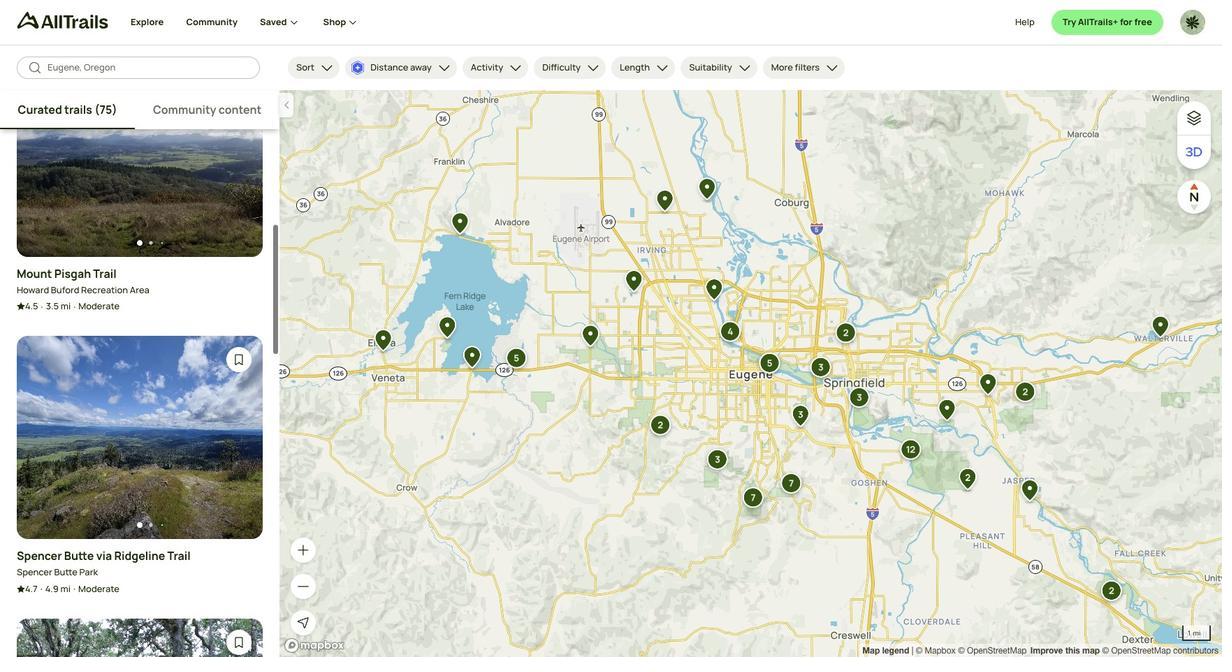 Task type: describe. For each thing, give the bounding box(es) containing it.
community content
[[153, 102, 262, 117]]

away
[[410, 61, 432, 74]]

2 navigate next image from the top
[[232, 431, 246, 445]]

contributors
[[1173, 646, 1219, 656]]

saved button
[[260, 0, 323, 45]]

explore link
[[131, 0, 164, 45]]

moderate for via
[[78, 583, 120, 595]]

zoom map in image
[[296, 544, 310, 558]]

explore
[[131, 16, 164, 28]]

navigate previous image for 2nd navigate next icon from the bottom of the page
[[34, 148, 48, 162]]

shop
[[323, 16, 346, 28]]

Eugene, Oregon field
[[48, 61, 249, 75]]

map legend link
[[862, 646, 912, 656]]

reset north and pitch image
[[1180, 183, 1208, 211]]

community content tab
[[135, 90, 280, 129]]

community for community
[[186, 16, 238, 28]]

1 spencer from the top
[[17, 549, 62, 564]]

pisgah
[[54, 266, 91, 281]]

close this dialog image
[[1184, 598, 1198, 612]]

distance away
[[371, 61, 432, 74]]

current location image
[[296, 616, 310, 630]]

4.5 · 3.5 mi · moderate
[[25, 300, 120, 313]]

kendall image
[[1180, 10, 1205, 35]]

park
[[79, 566, 98, 579]]

· down howard buford recreation area link
[[73, 300, 76, 313]]

sort
[[296, 61, 315, 74]]

3 © from the left
[[1102, 646, 1109, 656]]

this
[[1066, 646, 1080, 656]]

enable 3d map image
[[1186, 144, 1203, 161]]

via
[[96, 549, 112, 564]]

4.7
[[25, 583, 38, 595]]

map legend | © mapbox © openstreetmap improve this map © openstreetmap contributors
[[862, 646, 1219, 656]]

curated trails (75) tab
[[0, 90, 135, 129]]

map
[[862, 646, 880, 656]]

howard
[[17, 283, 49, 296]]

howard buford recreation area link
[[17, 283, 149, 297]]

trails
[[64, 102, 92, 117]]

more filters
[[771, 61, 820, 74]]

2 © from the left
[[958, 646, 965, 656]]

© openstreetmap link
[[958, 646, 1027, 656]]

alltrails link
[[17, 12, 131, 35]]

(75)
[[94, 102, 117, 117]]

moderate for trail
[[78, 300, 120, 312]]

curated trails (75)
[[18, 102, 117, 117]]

4.9
[[45, 583, 59, 595]]

map region
[[280, 90, 1222, 658]]

1 openstreetmap from the left
[[967, 646, 1027, 656]]

improve this map link
[[1031, 646, 1100, 656]]

difficulty
[[542, 61, 581, 74]]

ridgeline
[[114, 549, 165, 564]]

filters
[[795, 61, 820, 74]]

4.7 · 4.9 mi · moderate
[[25, 583, 120, 596]]



Task type: vqa. For each thing, say whether or not it's contained in the screenshot.
'Navigate previous' 'IMAGE' for 2nd "Navigate Next" image from the bottom of the page
yes



Task type: locate. For each thing, give the bounding box(es) containing it.
saved link
[[260, 0, 301, 45]]

list
[[862, 644, 1219, 658]]

length button
[[612, 57, 675, 79]]

0 vertical spatial community
[[186, 16, 238, 28]]

alltrails+
[[1078, 16, 1118, 28]]

try alltrails+ for free link
[[1051, 10, 1164, 35]]

0 vertical spatial moderate
[[78, 300, 120, 312]]

help
[[1015, 16, 1035, 28]]

© right |
[[916, 646, 923, 656]]

try
[[1063, 16, 1076, 28]]

1 navigate next image from the top
[[232, 148, 246, 162]]

moderate inside 4.5 · 3.5 mi · moderate
[[78, 300, 120, 312]]

spencer up spencer butte park 'link' on the left bottom of the page
[[17, 549, 62, 564]]

mi
[[61, 300, 71, 312], [60, 583, 71, 595], [1193, 629, 1201, 637]]

·
[[41, 300, 43, 313], [73, 300, 76, 313], [40, 583, 42, 596], [73, 583, 76, 596]]

2 add to list image from the top
[[232, 636, 246, 650]]

butte
[[64, 549, 94, 564], [54, 566, 78, 579]]

mount pisgah trail howard buford recreation area
[[17, 266, 149, 296]]

0 vertical spatial navigate previous image
[[34, 148, 48, 162]]

navigate previous image for first navigate next icon from the bottom of the page
[[34, 431, 48, 445]]

shop link
[[323, 0, 360, 45]]

2 spencer from the top
[[17, 566, 52, 579]]

1 vertical spatial spencer
[[17, 566, 52, 579]]

spencer
[[17, 549, 62, 564], [17, 566, 52, 579]]

moderate down recreation
[[78, 300, 120, 312]]

navigate next image
[[232, 148, 246, 162], [232, 431, 246, 445]]

community left saved
[[186, 16, 238, 28]]

0 vertical spatial add to list image
[[232, 353, 246, 367]]

3.5
[[46, 300, 59, 312]]

©
[[916, 646, 923, 656], [958, 646, 965, 656], [1102, 646, 1109, 656]]

trail
[[93, 266, 116, 281], [167, 549, 191, 564]]

help link
[[1015, 10, 1035, 35]]

mapbox
[[925, 646, 956, 656]]

2 horizontal spatial ©
[[1102, 646, 1109, 656]]

list containing map legend
[[862, 644, 1219, 658]]

butte up park
[[64, 549, 94, 564]]

area
[[130, 283, 149, 296]]

1 vertical spatial mi
[[60, 583, 71, 595]]

· right 4.9
[[73, 583, 76, 596]]

spencer butte park link
[[17, 566, 98, 580]]

spencer up 4.7
[[17, 566, 52, 579]]

1 horizontal spatial ©
[[958, 646, 965, 656]]

activity button
[[462, 57, 528, 79]]

1 vertical spatial navigate next image
[[232, 431, 246, 445]]

0 vertical spatial spencer
[[17, 549, 62, 564]]

improve
[[1031, 646, 1063, 656]]

free
[[1134, 16, 1152, 28]]

buford
[[51, 283, 79, 296]]

community left the content
[[153, 102, 216, 117]]

1 vertical spatial moderate
[[78, 583, 120, 595]]

alltrails image
[[17, 12, 108, 29]]

None search field
[[17, 57, 260, 79]]

1 © from the left
[[916, 646, 923, 656]]

distance away button
[[345, 57, 457, 79]]

legend
[[882, 646, 909, 656]]

suitability button
[[681, 57, 757, 79]]

more filters button
[[763, 57, 845, 79]]

butte up 4.7 · 4.9 mi · moderate
[[54, 566, 78, 579]]

more
[[771, 61, 793, 74]]

0 horizontal spatial openstreetmap
[[967, 646, 1027, 656]]

2 moderate from the top
[[78, 583, 120, 595]]

difficulty button
[[534, 57, 606, 79]]

0 horizontal spatial ©
[[916, 646, 923, 656]]

1 mi
[[1187, 629, 1201, 637]]

tab list
[[0, 90, 280, 129]]

1 moderate from the top
[[78, 300, 120, 312]]

dialog
[[0, 0, 1222, 658]]

mi inside 4.5 · 3.5 mi · moderate
[[61, 300, 71, 312]]

for
[[1120, 16, 1133, 28]]

length
[[620, 61, 650, 74]]

· right 4.7
[[40, 583, 42, 596]]

saved
[[260, 16, 287, 28]]

community for community content
[[153, 102, 216, 117]]

1 navigate previous image from the top
[[34, 148, 48, 162]]

1
[[1187, 629, 1191, 637]]

0 vertical spatial trail
[[93, 266, 116, 281]]

mi inside 4.7 · 4.9 mi · moderate
[[60, 583, 71, 595]]

mount
[[17, 266, 52, 281]]

mi right 4.9
[[60, 583, 71, 595]]

try alltrails+ for free
[[1063, 16, 1152, 28]]

1 vertical spatial butte
[[54, 566, 78, 579]]

moderate down park
[[78, 583, 120, 595]]

1 add to list image from the top
[[232, 353, 246, 367]]

1 vertical spatial trail
[[167, 549, 191, 564]]

community inside tab
[[153, 102, 216, 117]]

mi right 3.5
[[61, 300, 71, 312]]

shop button
[[323, 0, 360, 45]]

openstreetmap
[[967, 646, 1027, 656], [1111, 646, 1171, 656]]

4.5
[[25, 300, 38, 312]]

1 horizontal spatial openstreetmap
[[1111, 646, 1171, 656]]

|
[[912, 646, 914, 656]]

map options image
[[1186, 110, 1203, 126]]

navigate previous image
[[34, 148, 48, 162], [34, 431, 48, 445]]

© right mapbox
[[958, 646, 965, 656]]

mi for butte
[[60, 583, 71, 595]]

trail right ridgeline
[[167, 549, 191, 564]]

2 navigate previous image from the top
[[34, 431, 48, 445]]

community
[[186, 16, 238, 28], [153, 102, 216, 117]]

content
[[219, 102, 262, 117]]

openstreetmap left improve
[[967, 646, 1027, 656]]

1 vertical spatial add to list image
[[232, 636, 246, 650]]

0 vertical spatial mi
[[61, 300, 71, 312]]

2 openstreetmap from the left
[[1111, 646, 1171, 656]]

1 vertical spatial community
[[153, 102, 216, 117]]

mi right 1
[[1193, 629, 1201, 637]]

trail inside spencer butte via ridgeline trail spencer butte park
[[167, 549, 191, 564]]

1 vertical spatial navigate previous image
[[34, 431, 48, 445]]

openstreetmap right map
[[1111, 646, 1171, 656]]

0 vertical spatial navigate next image
[[232, 148, 246, 162]]

© right map
[[1102, 646, 1109, 656]]

trail inside mount pisgah trail howard buford recreation area
[[93, 266, 116, 281]]

sort button
[[288, 57, 340, 79]]

tab list containing curated trails (75)
[[0, 90, 280, 129]]

· left 3.5
[[41, 300, 43, 313]]

trail up recreation
[[93, 266, 116, 281]]

0 vertical spatial butte
[[64, 549, 94, 564]]

2 vertical spatial mi
[[1193, 629, 1201, 637]]

suitability
[[689, 61, 732, 74]]

zoom map out image
[[296, 580, 310, 594]]

© openstreetmap contributors link
[[1102, 646, 1219, 656]]

0 horizontal spatial trail
[[93, 266, 116, 281]]

curated
[[18, 102, 62, 117]]

1 horizontal spatial trail
[[167, 549, 191, 564]]

community link
[[186, 0, 238, 45]]

map
[[1082, 646, 1100, 656]]

spencer butte via ridgeline trail spencer butte park
[[17, 549, 191, 579]]

distance
[[371, 61, 408, 74]]

recreation
[[81, 283, 128, 296]]

moderate
[[78, 300, 120, 312], [78, 583, 120, 595]]

mi for pisgah
[[61, 300, 71, 312]]

© mapbox link
[[916, 646, 956, 656]]

add to list image
[[232, 353, 246, 367], [232, 636, 246, 650]]

moderate inside 4.7 · 4.9 mi · moderate
[[78, 583, 120, 595]]

activity
[[471, 61, 503, 74]]



